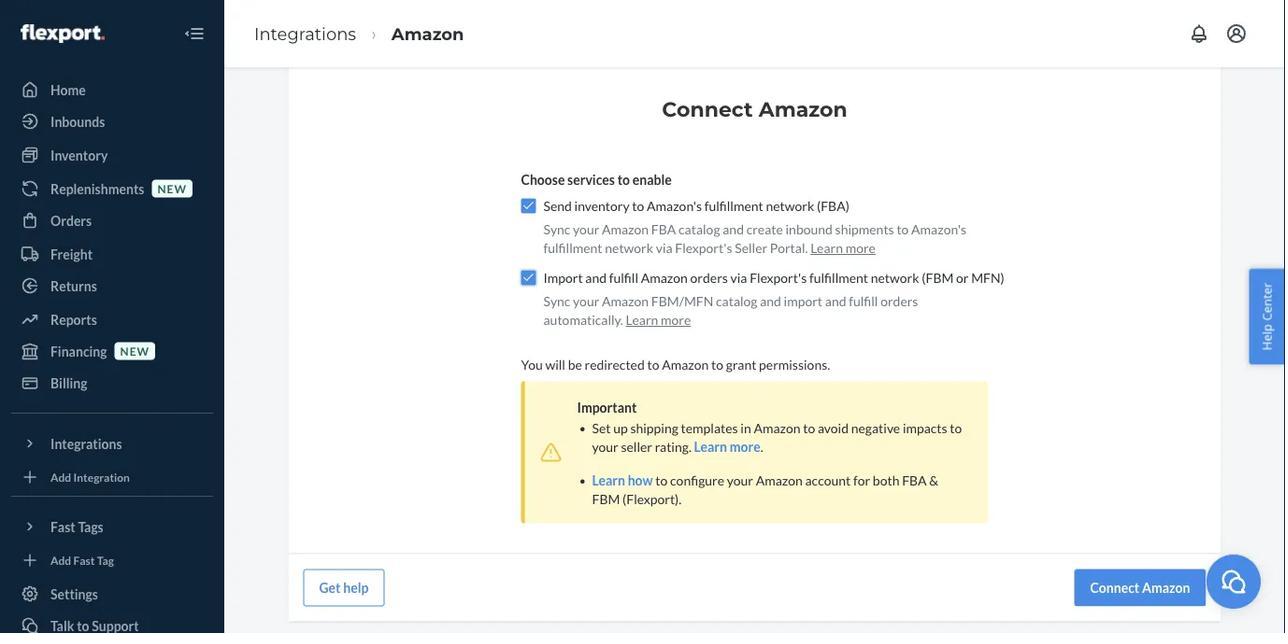 Task type: describe. For each thing, give the bounding box(es) containing it.
sync for sync your amazon fbm/mfn catalog and import and fulfill orders automatically.
[[544, 294, 571, 310]]

your inside sync your amazon fbm/mfn catalog and import and fulfill orders automatically.
[[573, 294, 600, 310]]

learn more .
[[694, 440, 763, 456]]

to down enable
[[632, 199, 644, 214]]

import and fulfill amazon orders via flexport's fulfillment network (fbm or mfn)
[[544, 271, 1005, 286]]

learn more for automatically.
[[626, 313, 691, 328]]

get help
[[319, 581, 369, 597]]

breadcrumbs navigation
[[239, 6, 479, 61]]

or
[[956, 271, 969, 286]]

negative
[[851, 421, 901, 437]]

add for add fast tag
[[50, 554, 71, 567]]

to right impacts
[[950, 421, 962, 437]]

shipping
[[630, 421, 679, 437]]

learn how link
[[592, 473, 653, 489]]

integrations inside breadcrumbs navigation
[[254, 23, 356, 44]]

permissions.
[[759, 357, 830, 373]]

0 vertical spatial fulfillment
[[705, 199, 764, 214]]

orders
[[50, 213, 92, 229]]

settings
[[50, 587, 98, 603]]

connect amazon inside button
[[1090, 581, 1191, 597]]

add integration
[[50, 471, 130, 484]]

send inventory to amazon's fulfillment network (fba)
[[544, 199, 850, 214]]

learn for learn more button related to network
[[811, 241, 843, 256]]

help center
[[1259, 283, 1276, 351]]

will
[[545, 357, 566, 373]]

automatically.
[[544, 313, 623, 328]]

create
[[747, 222, 783, 238]]

and down import and fulfill amazon orders via flexport's fulfillment network (fbm or mfn)
[[760, 294, 782, 310]]

set
[[592, 421, 611, 437]]

inventory
[[575, 199, 630, 214]]

home
[[50, 82, 86, 98]]

(fbm
[[922, 271, 954, 286]]

inbounds
[[50, 114, 105, 129]]

add for add integration
[[50, 471, 71, 484]]

amazon inside sync your amazon fbm/mfn catalog and import and fulfill orders automatically.
[[602, 294, 649, 310]]

orders link
[[11, 206, 213, 236]]

tag
[[97, 554, 114, 567]]

help
[[1259, 324, 1276, 351]]

integrations button
[[11, 429, 213, 459]]

(fba)
[[817, 199, 850, 214]]

.
[[761, 440, 763, 456]]

seller
[[735, 241, 768, 256]]

and inside 'sync your amazon fba catalog and create inbound shipments to amazon's fulfillment network via flexport's seller portal.'
[[723, 222, 744, 238]]

connect amazon button
[[1075, 570, 1206, 608]]

fast inside "dropdown button"
[[50, 519, 75, 535]]

network inside 'sync your amazon fba catalog and create inbound shipments to amazon's fulfillment network via flexport's seller portal.'
[[605, 241, 654, 256]]

1 horizontal spatial more
[[730, 440, 761, 456]]

1 vertical spatial via
[[731, 271, 747, 286]]

set up shipping templates in amazon to avoid negative impacts to your seller rating.
[[592, 421, 962, 456]]

important
[[577, 400, 637, 416]]

mfn)
[[972, 271, 1005, 286]]

inventory link
[[11, 140, 213, 170]]

learn more button for via
[[626, 311, 691, 330]]

to inside 'sync your amazon fba catalog and create inbound shipments to amazon's fulfillment network via flexport's seller portal.'
[[897, 222, 909, 238]]

connect inside button
[[1090, 581, 1140, 597]]

integrations link
[[254, 23, 356, 44]]

impacts
[[903, 421, 948, 437]]

fba inside 'sync your amazon fba catalog and create inbound shipments to amazon's fulfillment network via flexport's seller portal.'
[[651, 222, 676, 238]]

open account menu image
[[1226, 22, 1248, 45]]

amazon link
[[392, 23, 464, 44]]

via inside 'sync your amazon fba catalog and create inbound shipments to amazon's fulfillment network via flexport's seller portal.'
[[656, 241, 673, 256]]

inbound
[[786, 222, 833, 238]]

replenishments
[[50, 181, 144, 197]]

1 horizontal spatial learn more button
[[694, 438, 761, 457]]

catalog for orders
[[716, 294, 758, 310]]

enable
[[633, 172, 672, 188]]

import
[[544, 271, 583, 286]]

flexport's inside 'sync your amazon fba catalog and create inbound shipments to amazon's fulfillment network via flexport's seller portal.'
[[675, 241, 733, 256]]

amazon's inside 'sync your amazon fba catalog and create inbound shipments to amazon's fulfillment network via flexport's seller portal.'
[[912, 222, 967, 238]]

your inside "set up shipping templates in amazon to avoid negative impacts to your seller rating."
[[592, 440, 619, 456]]

1 vertical spatial flexport's
[[750, 271, 807, 286]]

freight
[[50, 246, 93, 262]]

amazon inside "set up shipping templates in amazon to avoid negative impacts to your seller rating."
[[754, 421, 801, 437]]

close navigation image
[[183, 22, 206, 45]]

0 vertical spatial amazon's
[[647, 199, 702, 214]]

learn for 'learn how' link
[[592, 473, 625, 489]]

fba inside to configure your amazon account for both fba & fbm (flexport).
[[902, 473, 927, 489]]

1 horizontal spatial network
[[766, 199, 815, 214]]

0 vertical spatial fulfill
[[609, 271, 639, 286]]

(flexport).
[[623, 492, 682, 508]]

integration
[[73, 471, 130, 484]]

0 horizontal spatial orders
[[690, 271, 728, 286]]

your inside to configure your amazon account for both fba & fbm (flexport).
[[727, 473, 754, 489]]

settings link
[[11, 580, 213, 610]]

inventory
[[50, 147, 108, 163]]

grant
[[726, 357, 757, 373]]

account
[[805, 473, 851, 489]]

2 vertical spatial network
[[871, 271, 920, 286]]

fulfill inside sync your amazon fbm/mfn catalog and import and fulfill orders automatically.
[[849, 294, 878, 310]]

integrations inside dropdown button
[[50, 436, 122, 452]]

get
[[319, 581, 341, 597]]

fulfillment inside 'sync your amazon fba catalog and create inbound shipments to amazon's fulfillment network via flexport's seller portal.'
[[544, 241, 603, 256]]

inbounds link
[[11, 107, 213, 136]]

be
[[568, 357, 582, 373]]

in
[[741, 421, 751, 437]]

sync for sync your amazon fba catalog and create inbound shipments to amazon's fulfillment network via flexport's seller portal.
[[544, 222, 571, 238]]



Task type: vqa. For each thing, say whether or not it's contained in the screenshot.
Amazon in 'Sync your Amazon FBM/MFN catalog and import and fulfill orders automatically.'
yes



Task type: locate. For each thing, give the bounding box(es) containing it.
catalog for fulfillment
[[679, 222, 720, 238]]

network down inventory
[[605, 241, 654, 256]]

1 vertical spatial catalog
[[716, 294, 758, 310]]

1 vertical spatial orders
[[881, 294, 918, 310]]

0 horizontal spatial amazon's
[[647, 199, 702, 214]]

your down learn more .
[[727, 473, 754, 489]]

0 horizontal spatial fba
[[651, 222, 676, 238]]

0 vertical spatial learn more
[[811, 241, 876, 256]]

sync your amazon fba catalog and create inbound shipments to amazon's fulfillment network via flexport's seller portal.
[[544, 222, 967, 256]]

how
[[628, 473, 653, 489]]

learn more down the shipments
[[811, 241, 876, 256]]

learn down fbm/mfn
[[626, 313, 658, 328]]

1 horizontal spatial learn more
[[811, 241, 876, 256]]

flexport's down the "send inventory to amazon's fulfillment network (fba)"
[[675, 241, 733, 256]]

more down the shipments
[[846, 241, 876, 256]]

fulfillment
[[705, 199, 764, 214], [544, 241, 603, 256], [810, 271, 869, 286]]

1 horizontal spatial via
[[731, 271, 747, 286]]

2 add from the top
[[50, 554, 71, 567]]

billing
[[50, 375, 87, 391]]

1 vertical spatial more
[[661, 313, 691, 328]]

and right import
[[586, 271, 607, 286]]

fulfillment up import
[[544, 241, 603, 256]]

to left grant at the bottom
[[712, 357, 724, 373]]

0 horizontal spatial via
[[656, 241, 673, 256]]

2 horizontal spatial network
[[871, 271, 920, 286]]

catalog inside 'sync your amazon fba catalog and create inbound shipments to amazon's fulfillment network via flexport's seller portal.'
[[679, 222, 720, 238]]

0 vertical spatial add
[[50, 471, 71, 484]]

send
[[544, 199, 572, 214]]

0 vertical spatial via
[[656, 241, 673, 256]]

amazon's down enable
[[647, 199, 702, 214]]

catalog down import and fulfill amazon orders via flexport's fulfillment network (fbm or mfn)
[[716, 294, 758, 310]]

1 horizontal spatial fulfillment
[[705, 199, 764, 214]]

1 vertical spatial learn more button
[[626, 311, 691, 330]]

billing link
[[11, 368, 213, 398]]

1 vertical spatial connect
[[1090, 581, 1140, 597]]

to left avoid
[[803, 421, 815, 437]]

0 vertical spatial catalog
[[679, 222, 720, 238]]

to inside to configure your amazon account for both fba & fbm (flexport).
[[656, 473, 668, 489]]

0 horizontal spatial more
[[661, 313, 691, 328]]

add fast tag
[[50, 554, 114, 567]]

sync your amazon fbm/mfn catalog and import and fulfill orders automatically.
[[544, 294, 918, 328]]

2 vertical spatial fulfillment
[[810, 271, 869, 286]]

financing
[[50, 344, 107, 359]]

learn
[[811, 241, 843, 256], [626, 313, 658, 328], [694, 440, 727, 456], [592, 473, 625, 489]]

new up orders link
[[157, 182, 187, 195]]

sync inside 'sync your amazon fba catalog and create inbound shipments to amazon's fulfillment network via flexport's seller portal.'
[[544, 222, 571, 238]]

flexport's
[[675, 241, 733, 256], [750, 271, 807, 286]]

1 vertical spatial sync
[[544, 294, 571, 310]]

seller
[[621, 440, 653, 456]]

templates
[[681, 421, 738, 437]]

learn for learn more button associated with via
[[626, 313, 658, 328]]

add integration link
[[11, 467, 213, 489]]

help center button
[[1249, 269, 1285, 365]]

learn up fbm
[[592, 473, 625, 489]]

add left integration
[[50, 471, 71, 484]]

learn more button down the shipments
[[811, 239, 876, 258]]

1 vertical spatial amazon's
[[912, 222, 967, 238]]

and right "import"
[[825, 294, 847, 310]]

0 vertical spatial fast
[[50, 519, 75, 535]]

sync down import
[[544, 294, 571, 310]]

you
[[521, 357, 543, 373]]

amazon inside breadcrumbs navigation
[[392, 23, 464, 44]]

1 vertical spatial network
[[605, 241, 654, 256]]

learn more
[[811, 241, 876, 256], [626, 313, 691, 328]]

network left the (fbm
[[871, 271, 920, 286]]

ojiud image
[[1220, 568, 1248, 596]]

more for amazon's
[[846, 241, 876, 256]]

1 vertical spatial integrations
[[50, 436, 122, 452]]

fba left &
[[902, 473, 927, 489]]

via down the seller at top right
[[731, 271, 747, 286]]

2 horizontal spatial learn more button
[[811, 239, 876, 258]]

more down in
[[730, 440, 761, 456]]

0 vertical spatial connect
[[662, 97, 753, 122]]

more for automatically.
[[661, 313, 691, 328]]

1 horizontal spatial flexport's
[[750, 271, 807, 286]]

1 horizontal spatial new
[[157, 182, 187, 195]]

your up automatically.
[[573, 294, 600, 310]]

fast left tags at bottom left
[[50, 519, 75, 535]]

connect amazon
[[662, 97, 848, 122], [1090, 581, 1191, 597]]

1 horizontal spatial integrations
[[254, 23, 356, 44]]

your
[[573, 222, 600, 238], [573, 294, 600, 310], [592, 440, 619, 456], [727, 473, 754, 489]]

1 add from the top
[[50, 471, 71, 484]]

0 vertical spatial fba
[[651, 222, 676, 238]]

None checkbox
[[521, 271, 536, 286]]

to left enable
[[618, 172, 630, 188]]

more
[[846, 241, 876, 256], [661, 313, 691, 328], [730, 440, 761, 456]]

fulfill up automatically.
[[609, 271, 639, 286]]

fast tags
[[50, 519, 104, 535]]

fulfillment up create
[[705, 199, 764, 214]]

your down inventory
[[573, 222, 600, 238]]

up
[[613, 421, 628, 437]]

reports
[[50, 312, 97, 328]]

amazon inside to configure your amazon account for both fba & fbm (flexport).
[[756, 473, 803, 489]]

to right redirected
[[647, 357, 660, 373]]

amazon inside connect amazon button
[[1142, 581, 1191, 597]]

learn down templates
[[694, 440, 727, 456]]

catalog down the "send inventory to amazon's fulfillment network (fba)"
[[679, 222, 720, 238]]

center
[[1259, 283, 1276, 321]]

learn more button down templates
[[694, 438, 761, 457]]

to configure your amazon account for both fba & fbm (flexport).
[[592, 473, 939, 508]]

learn how
[[592, 473, 653, 489]]

2 horizontal spatial more
[[846, 241, 876, 256]]

add fast tag link
[[11, 550, 213, 572]]

orders inside sync your amazon fbm/mfn catalog and import and fulfill orders automatically.
[[881, 294, 918, 310]]

open notifications image
[[1188, 22, 1211, 45]]

learn more button for network
[[811, 239, 876, 258]]

learn more button down fbm/mfn
[[626, 311, 691, 330]]

via down the "send inventory to amazon's fulfillment network (fba)"
[[656, 241, 673, 256]]

sync down send
[[544, 222, 571, 238]]

0 vertical spatial new
[[157, 182, 187, 195]]

1 horizontal spatial connect amazon
[[1090, 581, 1191, 597]]

fbm
[[592, 492, 620, 508]]

None checkbox
[[521, 199, 536, 214]]

0 horizontal spatial fulfillment
[[544, 241, 603, 256]]

amazon's up the (fbm
[[912, 222, 967, 238]]

2 sync from the top
[[544, 294, 571, 310]]

via
[[656, 241, 673, 256], [731, 271, 747, 286]]

you will be redirected to amazon to grant permissions.
[[521, 357, 830, 373]]

0 vertical spatial more
[[846, 241, 876, 256]]

both
[[873, 473, 900, 489]]

returns
[[50, 278, 97, 294]]

configure
[[670, 473, 725, 489]]

0 horizontal spatial connect
[[662, 97, 753, 122]]

fast left tag
[[73, 554, 95, 567]]

2 horizontal spatial fulfillment
[[810, 271, 869, 286]]

fulfillment up "import"
[[810, 271, 869, 286]]

1 vertical spatial learn more
[[626, 313, 691, 328]]

flexport's down portal.
[[750, 271, 807, 286]]

portal.
[[770, 241, 808, 256]]

and
[[723, 222, 744, 238], [586, 271, 607, 286], [760, 294, 782, 310], [825, 294, 847, 310]]

catalog inside sync your amazon fbm/mfn catalog and import and fulfill orders automatically.
[[716, 294, 758, 310]]

services
[[568, 172, 615, 188]]

reports link
[[11, 305, 213, 335]]

1 vertical spatial fulfillment
[[544, 241, 603, 256]]

fba
[[651, 222, 676, 238], [902, 473, 927, 489]]

2 vertical spatial more
[[730, 440, 761, 456]]

amazon
[[392, 23, 464, 44], [759, 97, 848, 122], [602, 222, 649, 238], [641, 271, 688, 286], [602, 294, 649, 310], [662, 357, 709, 373], [754, 421, 801, 437], [756, 473, 803, 489], [1142, 581, 1191, 597]]

1 sync from the top
[[544, 222, 571, 238]]

0 horizontal spatial new
[[120, 344, 150, 358]]

catalog
[[679, 222, 720, 238], [716, 294, 758, 310]]

1 horizontal spatial amazon's
[[912, 222, 967, 238]]

for
[[854, 473, 871, 489]]

new for financing
[[120, 344, 150, 358]]

your down the set
[[592, 440, 619, 456]]

freight link
[[11, 239, 213, 269]]

more down fbm/mfn
[[661, 313, 691, 328]]

0 vertical spatial network
[[766, 199, 815, 214]]

add up settings
[[50, 554, 71, 567]]

new for replenishments
[[157, 182, 187, 195]]

sync inside sync your amazon fbm/mfn catalog and import and fulfill orders automatically.
[[544, 294, 571, 310]]

0 vertical spatial sync
[[544, 222, 571, 238]]

2 vertical spatial learn more button
[[694, 438, 761, 457]]

1 vertical spatial fulfill
[[849, 294, 878, 310]]

0 horizontal spatial flexport's
[[675, 241, 733, 256]]

learn more down fbm/mfn
[[626, 313, 691, 328]]

choose services to enable
[[521, 172, 672, 188]]

0 horizontal spatial integrations
[[50, 436, 122, 452]]

0 vertical spatial learn more button
[[811, 239, 876, 258]]

0 vertical spatial integrations
[[254, 23, 356, 44]]

0 vertical spatial flexport's
[[675, 241, 733, 256]]

1 horizontal spatial fulfill
[[849, 294, 878, 310]]

home link
[[11, 75, 213, 105]]

to
[[618, 172, 630, 188], [632, 199, 644, 214], [897, 222, 909, 238], [647, 357, 660, 373], [712, 357, 724, 373], [803, 421, 815, 437], [950, 421, 962, 437], [656, 473, 668, 489]]

to up (flexport). at bottom
[[656, 473, 668, 489]]

1 vertical spatial fba
[[902, 473, 927, 489]]

new
[[157, 182, 187, 195], [120, 344, 150, 358]]

and up the seller at top right
[[723, 222, 744, 238]]

0 vertical spatial orders
[[690, 271, 728, 286]]

1 vertical spatial connect amazon
[[1090, 581, 1191, 597]]

1 horizontal spatial orders
[[881, 294, 918, 310]]

tags
[[78, 519, 104, 535]]

1 horizontal spatial connect
[[1090, 581, 1140, 597]]

orders up fbm/mfn
[[690, 271, 728, 286]]

0 horizontal spatial network
[[605, 241, 654, 256]]

redirected
[[585, 357, 645, 373]]

rating.
[[655, 440, 692, 456]]

1 horizontal spatial fba
[[902, 473, 927, 489]]

fbm/mfn
[[651, 294, 714, 310]]

import
[[784, 294, 823, 310]]

network up 'inbound'
[[766, 199, 815, 214]]

fulfill
[[609, 271, 639, 286], [849, 294, 878, 310]]

returns link
[[11, 271, 213, 301]]

flexport logo image
[[21, 24, 105, 43]]

new down reports link
[[120, 344, 150, 358]]

learn down 'inbound'
[[811, 241, 843, 256]]

help
[[343, 581, 369, 597]]

your inside 'sync your amazon fba catalog and create inbound shipments to amazon's fulfillment network via flexport's seller portal.'
[[573, 222, 600, 238]]

fast tags button
[[11, 512, 213, 542]]

avoid
[[818, 421, 849, 437]]

0 horizontal spatial fulfill
[[609, 271, 639, 286]]

learn more for amazon's
[[811, 241, 876, 256]]

choose
[[521, 172, 565, 188]]

orders down the shipments
[[881, 294, 918, 310]]

1 vertical spatial add
[[50, 554, 71, 567]]

sync
[[544, 222, 571, 238], [544, 294, 571, 310]]

learn more button
[[811, 239, 876, 258], [626, 311, 691, 330], [694, 438, 761, 457]]

0 horizontal spatial learn more button
[[626, 311, 691, 330]]

shipments
[[835, 222, 894, 238]]

get help button
[[303, 570, 385, 608]]

connect
[[662, 97, 753, 122], [1090, 581, 1140, 597]]

1 vertical spatial new
[[120, 344, 150, 358]]

0 horizontal spatial learn more
[[626, 313, 691, 328]]

fulfill right "import"
[[849, 294, 878, 310]]

amazon inside 'sync your amazon fba catalog and create inbound shipments to amazon's fulfillment network via flexport's seller portal.'
[[602, 222, 649, 238]]

1 vertical spatial fast
[[73, 554, 95, 567]]

amazon's
[[647, 199, 702, 214], [912, 222, 967, 238]]

0 horizontal spatial connect amazon
[[662, 97, 848, 122]]

&
[[930, 473, 939, 489]]

to right the shipments
[[897, 222, 909, 238]]

0 vertical spatial connect amazon
[[662, 97, 848, 122]]

fba down the "send inventory to amazon's fulfillment network (fba)"
[[651, 222, 676, 238]]



